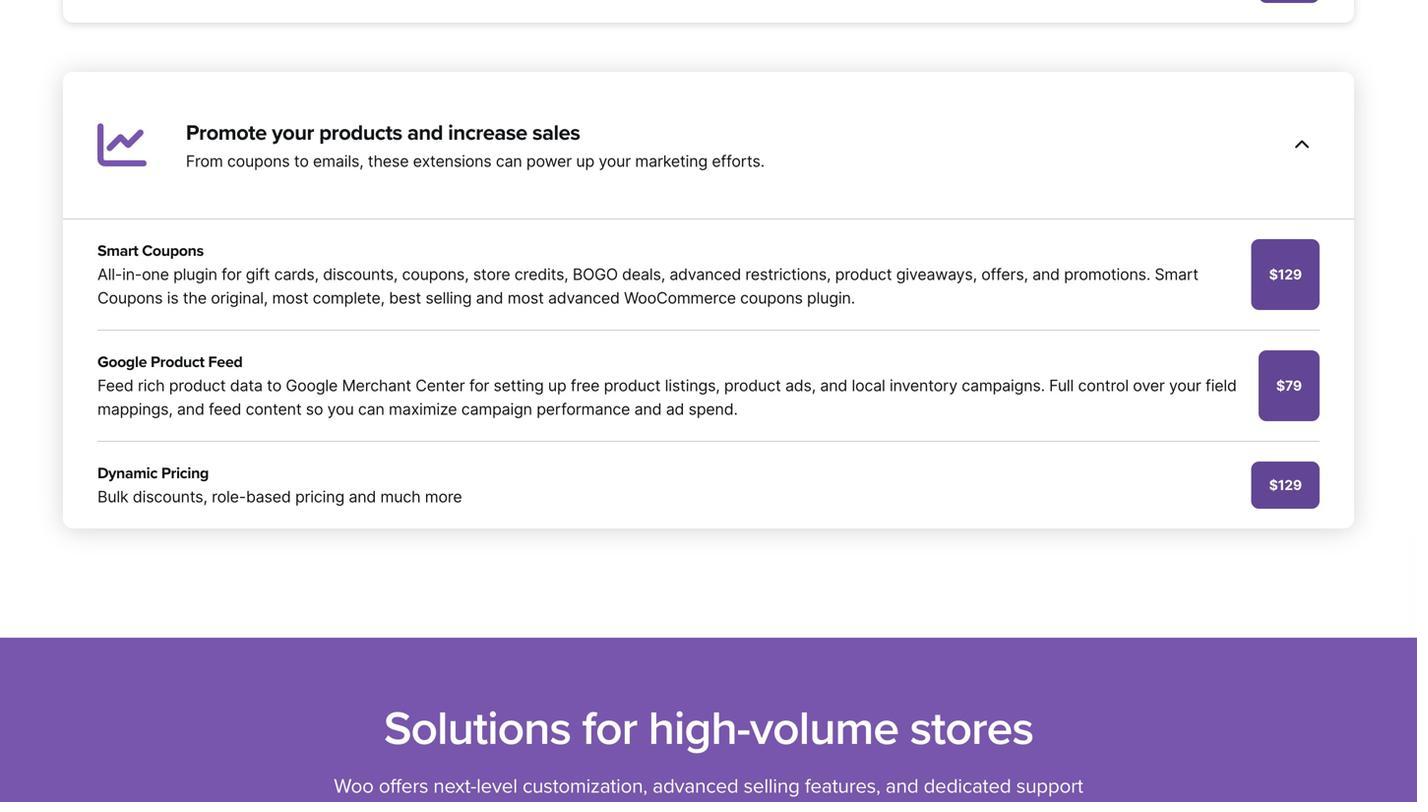 Task type: describe. For each thing, give the bounding box(es) containing it.
selling inside "smart coupons all-in-one plugin for gift cards, discounts, coupons, store credits, bogo deals, advanced restrictions, product giveaways, offers, and promotions. smart coupons is the original, most complete, best selling and most advanced woocommerce coupons plugin."
[[426, 289, 472, 308]]

0 horizontal spatial your
[[272, 120, 314, 146]]

credits,
[[515, 265, 569, 284]]

and right offers,
[[1033, 265, 1060, 284]]

the
[[183, 289, 207, 308]]

ad
[[666, 400, 685, 419]]

solutions for high-volume stores
[[384, 701, 1034, 758]]

and left "feed"
[[177, 400, 205, 419]]

more
[[425, 488, 462, 507]]

listings,
[[665, 376, 720, 396]]

2 most from the left
[[508, 289, 544, 308]]

and inside 'promote your products and increase sales from coupons to emails, these extensions can power up your marketing efforts.'
[[407, 120, 443, 146]]

1 vertical spatial smart
[[1155, 265, 1199, 284]]

plugin
[[173, 265, 217, 284]]

1 horizontal spatial your
[[599, 152, 631, 171]]

promotions.
[[1065, 265, 1151, 284]]

stores
[[910, 701, 1034, 758]]

up inside google product feed feed rich product data to google merchant center for setting up free product listings, product ads, and local inventory campaigns. full control over your field mappings, and feed content so you can maximize campaign performance and ad spend.
[[548, 376, 567, 396]]

inventory
[[890, 376, 958, 396]]

over
[[1134, 376, 1166, 396]]

promote
[[186, 120, 267, 146]]

$129 link for bulk discounts, role-based pricing and much more
[[1252, 462, 1320, 509]]

product
[[151, 353, 205, 372]]

product down product
[[169, 376, 226, 396]]

much
[[381, 488, 421, 507]]

so
[[306, 400, 323, 419]]

features,
[[805, 775, 881, 799]]

1 vertical spatial feed
[[97, 376, 134, 396]]

data
[[230, 376, 263, 396]]

and inside dynamic pricing bulk discounts, role-based pricing and much more
[[349, 488, 376, 507]]

solutions
[[384, 701, 571, 758]]

for inside google product feed feed rich product data to google merchant center for setting up free product listings, product ads, and local inventory campaigns. full control over your field mappings, and feed content so you can maximize campaign performance and ad spend.
[[470, 376, 490, 396]]

in-
[[122, 265, 142, 284]]

free
[[571, 376, 600, 396]]

based
[[246, 488, 291, 507]]

chevron up image
[[1295, 138, 1311, 153]]

local
[[852, 376, 886, 396]]

and inside woo offers next-level customization, advanced selling features, and dedicated support
[[886, 775, 919, 799]]

smart coupons all-in-one plugin for gift cards, discounts, coupons, store credits, bogo deals, advanced restrictions, product giveaways, offers, and promotions. smart coupons is the original, most complete, best selling and most advanced woocommerce coupons plugin.
[[97, 242, 1199, 308]]

dynamic
[[97, 464, 158, 483]]

bogo
[[573, 265, 618, 284]]

restrictions,
[[746, 265, 831, 284]]

level
[[477, 775, 518, 799]]

$129 link for all-in-one plugin for gift cards, discounts, coupons, store credits, bogo deals, advanced restrictions, product giveaways, offers, and promotions. smart coupons is the original, most complete, best selling and most advanced woocommerce coupons plugin.
[[1252, 239, 1320, 310]]

pricing
[[295, 488, 345, 507]]

full
[[1050, 376, 1074, 396]]

0 horizontal spatial smart
[[97, 242, 138, 261]]

giveaways,
[[897, 265, 978, 284]]

setting
[[494, 376, 544, 396]]

can inside 'promote your products and increase sales from coupons to emails, these extensions can power up your marketing efforts.'
[[496, 152, 522, 171]]

mappings,
[[97, 400, 173, 419]]

plugin.
[[807, 289, 856, 308]]

content
[[246, 400, 302, 419]]

$129 for all-in-one plugin for gift cards, discounts, coupons, store credits, bogo deals, advanced restrictions, product giveaways, offers, and promotions. smart coupons is the original, most complete, best selling and most advanced woocommerce coupons plugin.
[[1270, 267, 1303, 283]]

products
[[319, 120, 402, 146]]

coupons inside "smart coupons all-in-one plugin for gift cards, discounts, coupons, store credits, bogo deals, advanced restrictions, product giveaways, offers, and promotions. smart coupons is the original, most complete, best selling and most advanced woocommerce coupons plugin."
[[741, 289, 803, 308]]

coupons,
[[402, 265, 469, 284]]

woo offers next-level customization, advanced selling features, and dedicated support
[[334, 775, 1084, 803]]

$79
[[1277, 378, 1303, 395]]

0 vertical spatial google
[[97, 353, 147, 372]]

extensions
[[413, 152, 492, 171]]

deals,
[[622, 265, 666, 284]]

dynamic pricing bulk discounts, role-based pricing and much more
[[97, 464, 462, 507]]

all-
[[97, 265, 122, 284]]

rich
[[138, 376, 165, 396]]

feed
[[209, 400, 242, 419]]

dedicated
[[924, 775, 1012, 799]]



Task type: vqa. For each thing, say whether or not it's contained in the screenshot.
campaign
yes



Task type: locate. For each thing, give the bounding box(es) containing it.
1 vertical spatial your
[[599, 152, 631, 171]]

2 vertical spatial advanced
[[653, 775, 739, 799]]

selling inside woo offers next-level customization, advanced selling features, and dedicated support
[[744, 775, 800, 799]]

offers
[[379, 775, 429, 799]]

discounts, inside "smart coupons all-in-one plugin for gift cards, discounts, coupons, store credits, bogo deals, advanced restrictions, product giveaways, offers, and promotions. smart coupons is the original, most complete, best selling and most advanced woocommerce coupons plugin."
[[323, 265, 398, 284]]

0 vertical spatial coupons
[[227, 152, 290, 171]]

performance
[[537, 400, 630, 419]]

for
[[222, 265, 242, 284], [470, 376, 490, 396], [582, 701, 637, 758]]

and right ads,
[[821, 376, 848, 396]]

these
[[368, 152, 409, 171]]

product
[[836, 265, 893, 284], [169, 376, 226, 396], [604, 376, 661, 396], [725, 376, 781, 396]]

0 horizontal spatial feed
[[97, 376, 134, 396]]

2 $129 link from the top
[[1252, 462, 1320, 509]]

center
[[416, 376, 465, 396]]

1 vertical spatial $129
[[1270, 477, 1303, 494]]

1 horizontal spatial to
[[294, 152, 309, 171]]

0 horizontal spatial up
[[548, 376, 567, 396]]

product up spend.
[[725, 376, 781, 396]]

1 horizontal spatial coupons
[[741, 289, 803, 308]]

0 vertical spatial coupons
[[142, 242, 204, 261]]

1 vertical spatial coupons
[[97, 289, 163, 308]]

one
[[142, 265, 169, 284]]

woo
[[334, 775, 374, 799]]

for up original,
[[222, 265, 242, 284]]

to left emails,
[[294, 152, 309, 171]]

0 vertical spatial discounts,
[[323, 265, 398, 284]]

your
[[272, 120, 314, 146], [599, 152, 631, 171], [1170, 376, 1202, 396]]

0 horizontal spatial selling
[[426, 289, 472, 308]]

0 vertical spatial to
[[294, 152, 309, 171]]

customization,
[[523, 775, 648, 799]]

1 vertical spatial coupons
[[741, 289, 803, 308]]

emails,
[[313, 152, 364, 171]]

1 vertical spatial google
[[286, 376, 338, 396]]

control
[[1079, 376, 1129, 396]]

most
[[272, 289, 309, 308], [508, 289, 544, 308]]

complete,
[[313, 289, 385, 308]]

can down the merchant
[[358, 400, 385, 419]]

1 horizontal spatial selling
[[744, 775, 800, 799]]

spend.
[[689, 400, 738, 419]]

smart right promotions.
[[1155, 265, 1199, 284]]

0 vertical spatial advanced
[[670, 265, 742, 284]]

field
[[1206, 376, 1237, 396]]

advanced
[[670, 265, 742, 284], [548, 289, 620, 308], [653, 775, 739, 799]]

woocommerce
[[624, 289, 736, 308]]

2 vertical spatial your
[[1170, 376, 1202, 396]]

coupons up one
[[142, 242, 204, 261]]

to up content
[[267, 376, 282, 396]]

original,
[[211, 289, 268, 308]]

0 horizontal spatial coupons
[[227, 152, 290, 171]]

store
[[473, 265, 511, 284]]

product up plugin.
[[836, 265, 893, 284]]

1 vertical spatial advanced
[[548, 289, 620, 308]]

google up rich
[[97, 353, 147, 372]]

most down "credits,"
[[508, 289, 544, 308]]

can inside google product feed feed rich product data to google merchant center for setting up free product listings, product ads, and local inventory campaigns. full control over your field mappings, and feed content so you can maximize campaign performance and ad spend.
[[358, 400, 385, 419]]

google product feed feed rich product data to google merchant center for setting up free product listings, product ads, and local inventory campaigns. full control over your field mappings, and feed content so you can maximize campaign performance and ad spend.
[[97, 353, 1237, 419]]

selling left features,
[[744, 775, 800, 799]]

1 most from the left
[[272, 289, 309, 308]]

most down cards,
[[272, 289, 309, 308]]

0 horizontal spatial can
[[358, 400, 385, 419]]

0 vertical spatial selling
[[426, 289, 472, 308]]

0 horizontal spatial discounts,
[[133, 488, 208, 507]]

discounts, down pricing
[[133, 488, 208, 507]]

0 horizontal spatial for
[[222, 265, 242, 284]]

and down store
[[476, 289, 504, 308]]

1 $129 from the top
[[1270, 267, 1303, 283]]

0 horizontal spatial google
[[97, 353, 147, 372]]

and right features,
[[886, 775, 919, 799]]

1 horizontal spatial can
[[496, 152, 522, 171]]

offers,
[[982, 265, 1029, 284]]

advanced inside woo offers next-level customization, advanced selling features, and dedicated support
[[653, 775, 739, 799]]

best
[[389, 289, 421, 308]]

to inside 'promote your products and increase sales from coupons to emails, these extensions can power up your marketing efforts.'
[[294, 152, 309, 171]]

power
[[527, 152, 572, 171]]

for up the campaign
[[470, 376, 490, 396]]

coupons down restrictions,
[[741, 289, 803, 308]]

efforts.
[[712, 152, 765, 171]]

discounts, up complete,
[[323, 265, 398, 284]]

high-
[[649, 701, 750, 758]]

1 horizontal spatial most
[[508, 289, 544, 308]]

campaigns.
[[962, 376, 1046, 396]]

to
[[294, 152, 309, 171], [267, 376, 282, 396]]

2 horizontal spatial your
[[1170, 376, 1202, 396]]

your left marketing
[[599, 152, 631, 171]]

coupons down the "promote"
[[227, 152, 290, 171]]

and left much
[[349, 488, 376, 507]]

1 vertical spatial selling
[[744, 775, 800, 799]]

pricing
[[161, 464, 209, 483]]

selling
[[426, 289, 472, 308], [744, 775, 800, 799]]

1 horizontal spatial discounts,
[[323, 265, 398, 284]]

0 vertical spatial smart
[[97, 242, 138, 261]]

1 vertical spatial up
[[548, 376, 567, 396]]

coupons
[[142, 242, 204, 261], [97, 289, 163, 308]]

google up so at the left of the page
[[286, 376, 338, 396]]

your left field
[[1170, 376, 1202, 396]]

smart
[[97, 242, 138, 261], [1155, 265, 1199, 284]]

feed up data
[[208, 353, 243, 372]]

gift
[[246, 265, 270, 284]]

advanced up woocommerce
[[670, 265, 742, 284]]

role-
[[212, 488, 246, 507]]

feed up mappings,
[[97, 376, 134, 396]]

campaign
[[462, 400, 533, 419]]

marketing
[[635, 152, 708, 171]]

advanced down bogo
[[548, 289, 620, 308]]

ads,
[[786, 376, 816, 396]]

0 horizontal spatial most
[[272, 289, 309, 308]]

your up emails,
[[272, 120, 314, 146]]

for up 'customization,'
[[582, 701, 637, 758]]

and up 'extensions'
[[407, 120, 443, 146]]

support
[[1017, 775, 1084, 799]]

$129
[[1270, 267, 1303, 283], [1270, 477, 1303, 494]]

selling down coupons,
[[426, 289, 472, 308]]

2 $129 from the top
[[1270, 477, 1303, 494]]

coupons inside 'promote your products and increase sales from coupons to emails, these extensions can power up your marketing efforts.'
[[227, 152, 290, 171]]

1 vertical spatial can
[[358, 400, 385, 419]]

product right free
[[604, 376, 661, 396]]

$129 for bulk discounts, role-based pricing and much more
[[1270, 477, 1303, 494]]

1 horizontal spatial for
[[470, 376, 490, 396]]

2 vertical spatial for
[[582, 701, 637, 758]]

0 vertical spatial $129 link
[[1252, 239, 1320, 310]]

1 horizontal spatial feed
[[208, 353, 243, 372]]

0 vertical spatial can
[[496, 152, 522, 171]]

you
[[328, 400, 354, 419]]

1 horizontal spatial up
[[576, 152, 595, 171]]

coupons
[[227, 152, 290, 171], [741, 289, 803, 308]]

0 vertical spatial up
[[576, 152, 595, 171]]

from
[[186, 152, 223, 171]]

maximize
[[389, 400, 457, 419]]

for inside "smart coupons all-in-one plugin for gift cards, discounts, coupons, store credits, bogo deals, advanced restrictions, product giveaways, offers, and promotions. smart coupons is the original, most complete, best selling and most advanced woocommerce coupons plugin."
[[222, 265, 242, 284]]

can down increase
[[496, 152, 522, 171]]

is
[[167, 289, 179, 308]]

1 $129 link from the top
[[1252, 239, 1320, 310]]

cards,
[[274, 265, 319, 284]]

1 vertical spatial discounts,
[[133, 488, 208, 507]]

0 vertical spatial $129
[[1270, 267, 1303, 283]]

0 vertical spatial for
[[222, 265, 242, 284]]

promote your products and increase sales from coupons to emails, these extensions can power up your marketing efforts.
[[186, 120, 765, 171]]

to inside google product feed feed rich product data to google merchant center for setting up free product listings, product ads, and local inventory campaigns. full control over your field mappings, and feed content so you can maximize campaign performance and ad spend.
[[267, 376, 282, 396]]

google
[[97, 353, 147, 372], [286, 376, 338, 396]]

and
[[407, 120, 443, 146], [1033, 265, 1060, 284], [476, 289, 504, 308], [821, 376, 848, 396], [177, 400, 205, 419], [635, 400, 662, 419], [349, 488, 376, 507], [886, 775, 919, 799]]

$129 link
[[1252, 239, 1320, 310], [1252, 462, 1320, 509]]

$79 link
[[1259, 351, 1320, 422]]

and left ad
[[635, 400, 662, 419]]

coupons down in-
[[97, 289, 163, 308]]

up
[[576, 152, 595, 171], [548, 376, 567, 396]]

up left free
[[548, 376, 567, 396]]

0 vertical spatial feed
[[208, 353, 243, 372]]

0 vertical spatial your
[[272, 120, 314, 146]]

sales
[[533, 120, 580, 146]]

can
[[496, 152, 522, 171], [358, 400, 385, 419]]

1 vertical spatial for
[[470, 376, 490, 396]]

your inside google product feed feed rich product data to google merchant center for setting up free product listings, product ads, and local inventory campaigns. full control over your field mappings, and feed content so you can maximize campaign performance and ad spend.
[[1170, 376, 1202, 396]]

up inside 'promote your products and increase sales from coupons to emails, these extensions can power up your marketing efforts.'
[[576, 152, 595, 171]]

smart up all- on the left of the page
[[97, 242, 138, 261]]

1 horizontal spatial google
[[286, 376, 338, 396]]

advanced down high-
[[653, 775, 739, 799]]

1 vertical spatial to
[[267, 376, 282, 396]]

discounts, inside dynamic pricing bulk discounts, role-based pricing and much more
[[133, 488, 208, 507]]

0 horizontal spatial to
[[267, 376, 282, 396]]

1 horizontal spatial smart
[[1155, 265, 1199, 284]]

next-
[[434, 775, 477, 799]]

bulk
[[97, 488, 129, 507]]

merchant
[[342, 376, 412, 396]]

volume
[[750, 701, 899, 758]]

2 horizontal spatial for
[[582, 701, 637, 758]]

feed
[[208, 353, 243, 372], [97, 376, 134, 396]]

1 vertical spatial $129 link
[[1252, 462, 1320, 509]]

product inside "smart coupons all-in-one plugin for gift cards, discounts, coupons, store credits, bogo deals, advanced restrictions, product giveaways, offers, and promotions. smart coupons is the original, most complete, best selling and most advanced woocommerce coupons plugin."
[[836, 265, 893, 284]]

increase
[[448, 120, 528, 146]]

up right the power
[[576, 152, 595, 171]]



